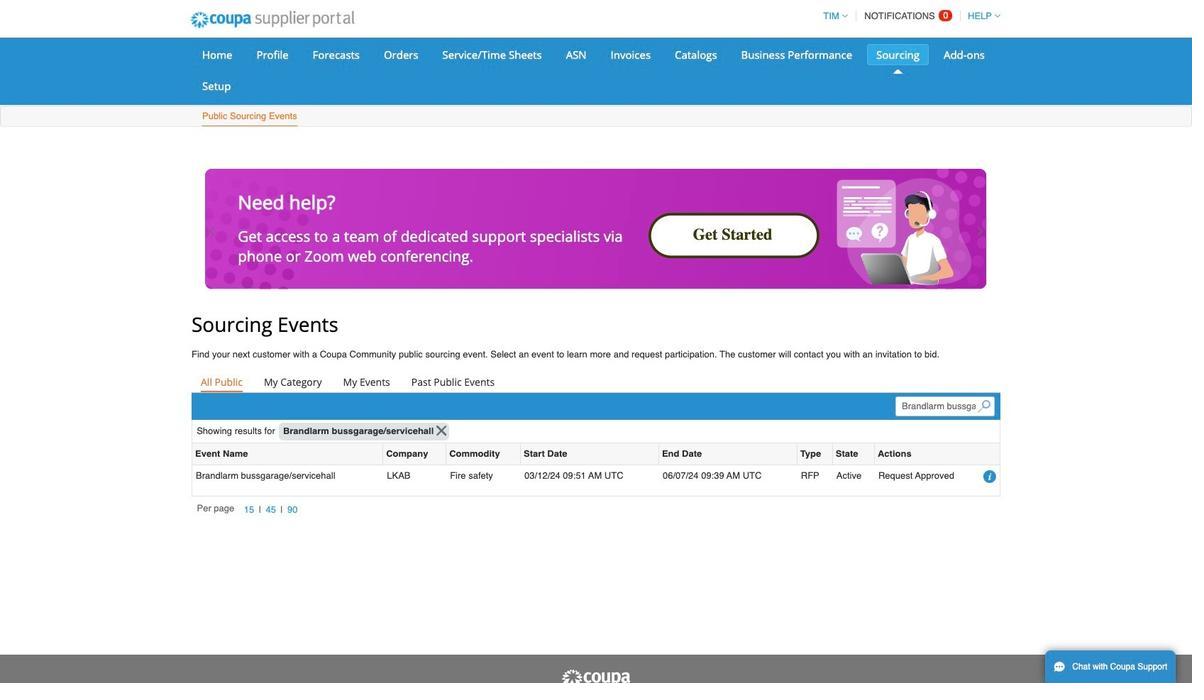 Task type: describe. For each thing, give the bounding box(es) containing it.
end date element
[[659, 444, 798, 465]]

start date element
[[521, 444, 659, 465]]

next image
[[975, 226, 986, 237]]

1 vertical spatial navigation
[[197, 502, 302, 518]]

type element
[[798, 444, 833, 465]]

clear filter image
[[437, 426, 447, 436]]

1 horizontal spatial navigation
[[817, 2, 1001, 30]]

previous image
[[207, 226, 218, 237]]

search image
[[978, 400, 991, 413]]

company element
[[383, 444, 447, 465]]

1 vertical spatial coupa supplier portal image
[[561, 669, 632, 684]]



Task type: locate. For each thing, give the bounding box(es) containing it.
state element
[[833, 444, 875, 465]]

commodity element
[[447, 444, 521, 465]]

navigation
[[817, 2, 1001, 30], [197, 502, 302, 518]]

tab list
[[192, 373, 1001, 393]]

1 horizontal spatial coupa supplier portal image
[[561, 669, 632, 684]]

0 horizontal spatial coupa supplier portal image
[[181, 2, 364, 38]]

actions element
[[875, 444, 1000, 465]]

Search text field
[[896, 397, 995, 417]]

0 vertical spatial navigation
[[817, 2, 1001, 30]]

coupa supplier portal image
[[181, 2, 364, 38], [561, 669, 632, 684]]

0 vertical spatial coupa supplier portal image
[[181, 2, 364, 38]]

event name element
[[192, 444, 383, 465]]

0 horizontal spatial navigation
[[197, 502, 302, 518]]



Task type: vqa. For each thing, say whether or not it's contained in the screenshot.
Type element
yes



